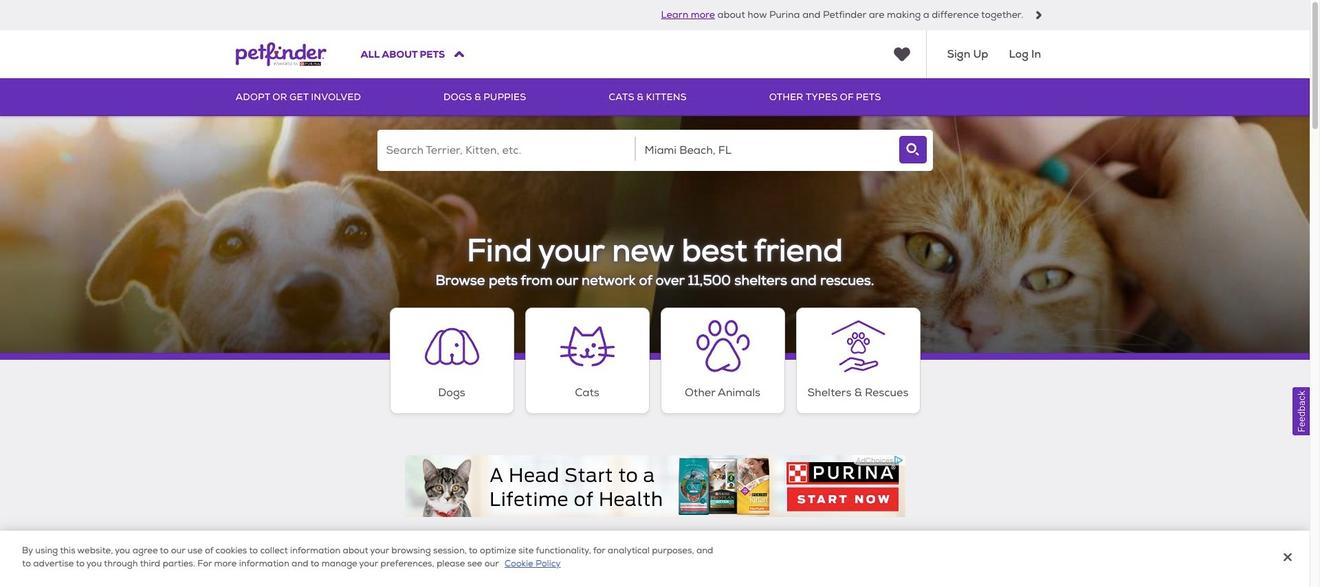 Task type: describe. For each thing, give the bounding box(es) containing it.
9c2b2 image
[[1035, 11, 1043, 19]]

privacy alert dialog
[[0, 532, 1310, 588]]

advertisement element
[[405, 456, 905, 517]]

petfinder logo image
[[236, 30, 326, 78]]



Task type: vqa. For each thing, say whether or not it's contained in the screenshot.
Petfinder Logo
yes



Task type: locate. For each thing, give the bounding box(es) containing it.
Search Terrier, Kitten, etc. text field
[[377, 130, 634, 171]]

primary element
[[236, 78, 1074, 116]]

Enter City, State, or ZIP text field
[[636, 130, 893, 171]]



